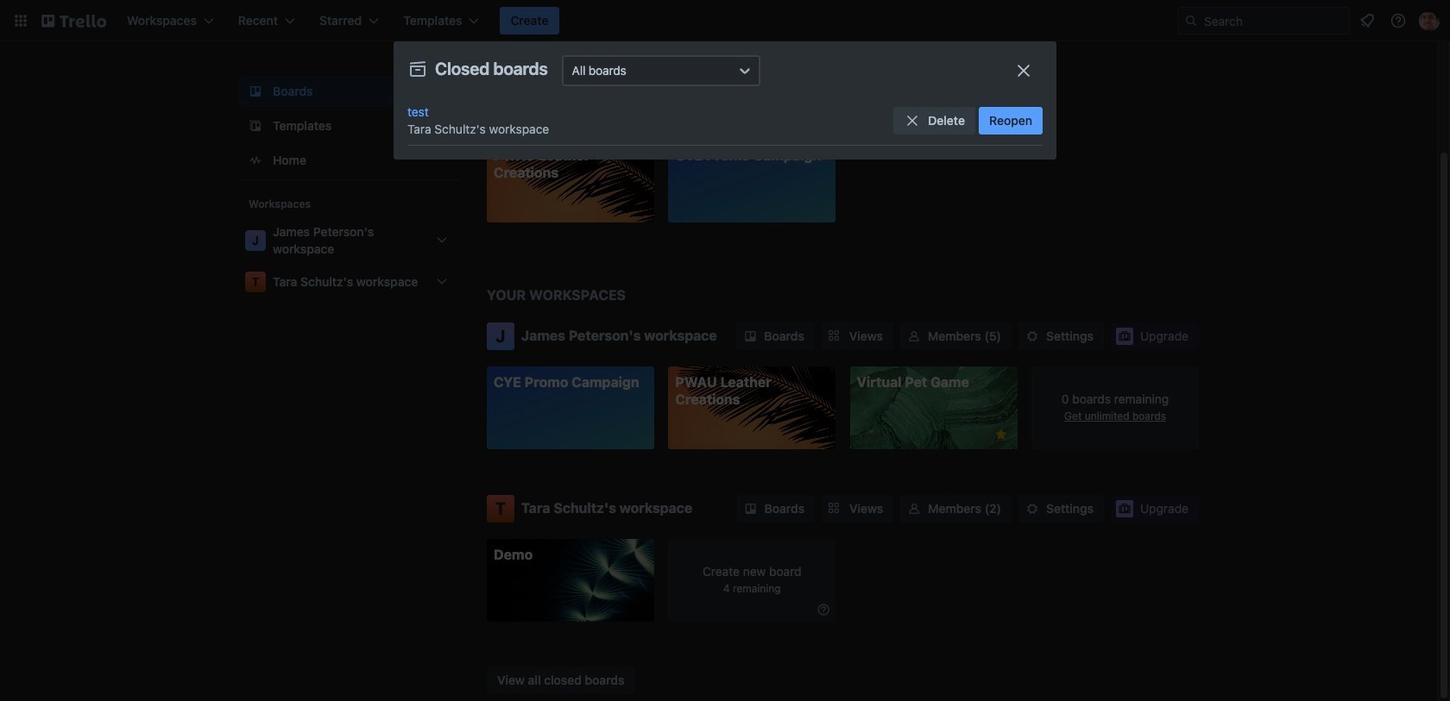 Task type: locate. For each thing, give the bounding box(es) containing it.
sm image
[[1024, 328, 1041, 345], [1024, 500, 1041, 517], [815, 601, 832, 618]]

sm image
[[742, 328, 759, 345], [905, 328, 923, 345], [742, 500, 759, 517], [906, 500, 923, 517]]

james peterson (jamespeterson93) image
[[1419, 10, 1440, 31]]

0 notifications image
[[1357, 10, 1378, 31]]

search image
[[1184, 14, 1198, 28]]

0 vertical spatial sm image
[[1024, 328, 1041, 345]]

1 vertical spatial sm image
[[1024, 500, 1041, 517]]

template board image
[[245, 116, 266, 136]]

open information menu image
[[1390, 12, 1407, 29]]



Task type: vqa. For each thing, say whether or not it's contained in the screenshot.
Create button
no



Task type: describe. For each thing, give the bounding box(es) containing it.
2 vertical spatial sm image
[[815, 601, 832, 618]]

Search field
[[1177, 7, 1350, 35]]

board image
[[245, 81, 266, 102]]

primary element
[[0, 0, 1450, 41]]

home image
[[245, 150, 266, 171]]



